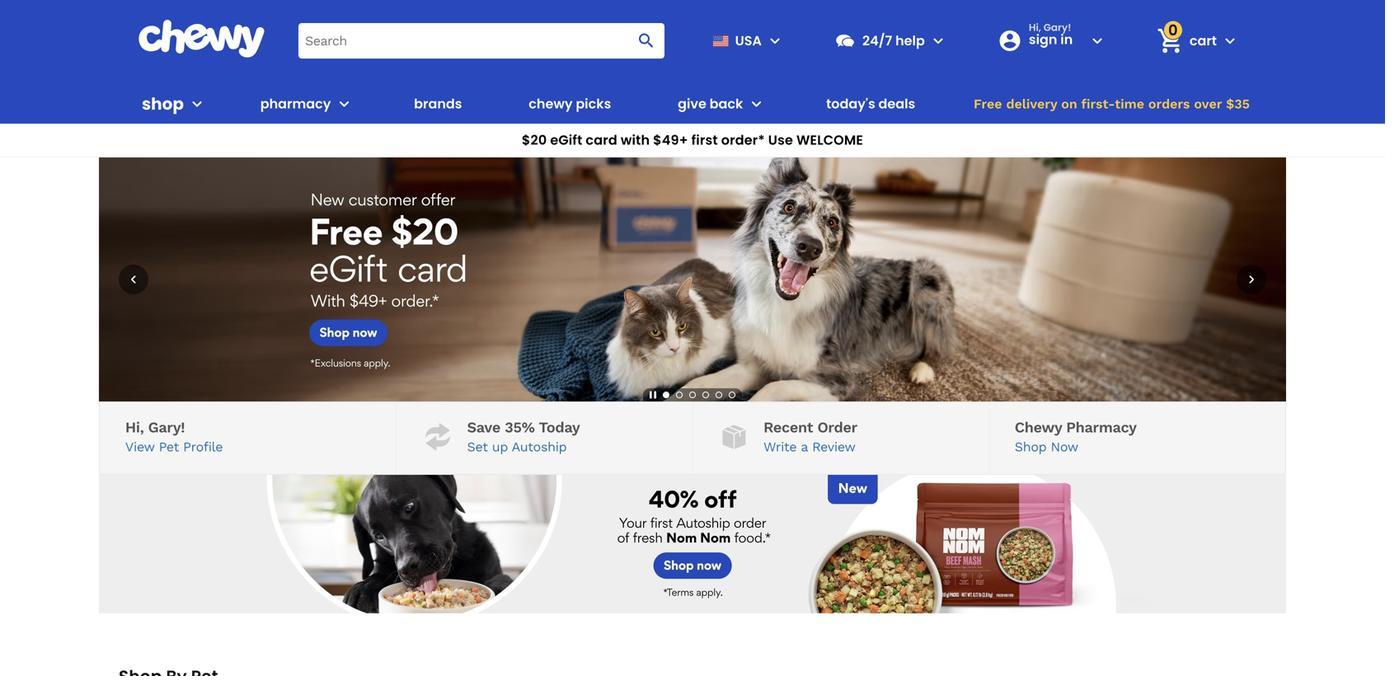 Task type: vqa. For each thing, say whether or not it's contained in the screenshot.
Answered
no



Task type: describe. For each thing, give the bounding box(es) containing it.
shop
[[1015, 439, 1047, 455]]

picks
[[576, 94, 611, 113]]

40% off your first autoship order of fresh nom nom food* shop now. image
[[99, 475, 1286, 614]]

recent
[[764, 419, 813, 436]]

chewy for chewy pharmacy shop now
[[1015, 419, 1062, 436]]

$20 egift card with $49+ first order* use welcome link
[[0, 124, 1385, 158]]

usa button
[[706, 21, 785, 60]]

egift
[[550, 131, 583, 149]]

give back menu image
[[747, 94, 766, 114]]

/ image
[[718, 421, 751, 453]]

Product search field
[[299, 23, 665, 58]]

save
[[467, 419, 501, 436]]

back
[[710, 94, 743, 113]]

today's
[[826, 94, 876, 113]]

pharmacy menu image
[[334, 94, 354, 114]]

$20 egift card with $49+ first order* use welcome
[[522, 131, 864, 149]]

give back
[[678, 94, 743, 113]]

welcome
[[797, 131, 864, 149]]

24/7 help
[[863, 31, 925, 50]]

order*
[[721, 131, 765, 149]]

stop automatic slide show image
[[647, 388, 660, 402]]

order
[[818, 419, 858, 436]]

card
[[586, 131, 618, 149]]

view
[[125, 439, 155, 455]]

today's deals
[[826, 94, 916, 113]]

24/7
[[863, 31, 893, 50]]

$20
[[522, 131, 547, 149]]

save 35% today set up autoship
[[467, 419, 580, 455]]

usa
[[735, 31, 762, 50]]

shop
[[142, 92, 184, 115]]

sign
[[1029, 30, 1058, 49]]

chewy picks
[[529, 94, 611, 113]]

24/7 help link
[[828, 21, 925, 60]]

$35
[[1226, 96, 1250, 112]]

account menu image
[[1088, 31, 1107, 51]]

gary! for pet
[[148, 419, 185, 436]]

with
[[621, 131, 650, 149]]

help
[[896, 31, 925, 50]]

cart
[[1190, 31, 1217, 50]]

give back link
[[671, 84, 743, 124]]

today
[[539, 419, 580, 436]]

pharmacy
[[260, 94, 331, 113]]

in
[[1061, 30, 1073, 49]]

set
[[467, 439, 488, 455]]

today's deals link
[[820, 84, 922, 124]]

chewy home image
[[138, 20, 266, 58]]

profile
[[183, 439, 223, 455]]

submit search image
[[637, 31, 656, 51]]

over
[[1194, 96, 1222, 112]]

help menu image
[[928, 31, 948, 51]]

give
[[678, 94, 707, 113]]

gary! for in
[[1044, 21, 1072, 34]]

on
[[1062, 96, 1078, 112]]



Task type: locate. For each thing, give the bounding box(es) containing it.
gary! up pet at the left bottom of the page
[[148, 419, 185, 436]]

0 vertical spatial chewy
[[529, 94, 573, 113]]

1 vertical spatial menu image
[[187, 94, 207, 114]]

menu image right usa
[[765, 31, 785, 51]]

1 vertical spatial chewy
[[1015, 419, 1062, 436]]

chewy up shop
[[1015, 419, 1062, 436]]

choose slide to display. group
[[660, 388, 739, 402]]

free delivery on first-time orders over $35
[[974, 96, 1250, 112]]

1 horizontal spatial chewy
[[1015, 419, 1062, 436]]

1 vertical spatial hi,
[[125, 419, 144, 436]]

chewy
[[529, 94, 573, 113], [1015, 419, 1062, 436]]

brands link
[[408, 84, 469, 124]]

hi, inside hi, gary! sign in
[[1029, 21, 1041, 34]]

orders
[[1149, 96, 1190, 112]]

hi, gary! view pet profile
[[125, 419, 223, 455]]

free delivery on first-time orders over $35 button
[[969, 84, 1255, 124]]

first-
[[1082, 96, 1115, 112]]

0 horizontal spatial gary!
[[148, 419, 185, 436]]

hi, up view
[[125, 419, 144, 436]]

chewy inside chewy pharmacy shop now
[[1015, 419, 1062, 436]]

1 horizontal spatial gary!
[[1044, 21, 1072, 34]]

Search text field
[[299, 23, 665, 58]]

shop button
[[142, 84, 207, 124]]

0 horizontal spatial hi,
[[125, 419, 144, 436]]

menu image
[[765, 31, 785, 51], [187, 94, 207, 114]]

0 vertical spatial hi,
[[1029, 21, 1041, 34]]

0 horizontal spatial menu image
[[187, 94, 207, 114]]

cart menu image
[[1221, 31, 1240, 51]]

hi,
[[1029, 21, 1041, 34], [125, 419, 144, 436]]

pharmacy link
[[254, 84, 331, 124]]

pet
[[159, 439, 179, 455]]

up
[[492, 439, 508, 455]]

1 horizontal spatial menu image
[[765, 31, 785, 51]]

time
[[1115, 96, 1145, 112]]

review
[[812, 439, 856, 455]]

chewy pharmacy shop now
[[1015, 419, 1137, 455]]

hi, for sign in
[[1029, 21, 1041, 34]]

use
[[768, 131, 793, 149]]

menu image for the shop dropdown button
[[187, 94, 207, 114]]

0 vertical spatial menu image
[[765, 31, 785, 51]]

1 horizontal spatial hi,
[[1029, 21, 1041, 34]]

hi, gary! sign in
[[1029, 21, 1073, 49]]

menu image for usa popup button
[[765, 31, 785, 51]]

0 vertical spatial gary!
[[1044, 21, 1072, 34]]

hi, left in
[[1029, 21, 1041, 34]]

menu image inside usa popup button
[[765, 31, 785, 51]]

0 horizontal spatial chewy
[[529, 94, 573, 113]]

hi, inside 'hi, gary! view pet profile'
[[125, 419, 144, 436]]

first
[[692, 131, 718, 149]]

$49+
[[653, 131, 688, 149]]

menu image inside the shop dropdown button
[[187, 94, 207, 114]]

autoship
[[512, 439, 567, 455]]

new customer offer. free $20 egift card with $49+ order* shop now. image
[[99, 158, 1286, 402]]

chewy support image
[[835, 30, 856, 51]]

menu image right shop
[[187, 94, 207, 114]]

chewy for chewy picks
[[529, 94, 573, 113]]

/ image
[[422, 421, 454, 453]]

chewy up 'egift'
[[529, 94, 573, 113]]

brands
[[414, 94, 462, 113]]

gary! inside 'hi, gary! view pet profile'
[[148, 419, 185, 436]]

gary! inside hi, gary! sign in
[[1044, 21, 1072, 34]]

free
[[974, 96, 1002, 112]]

chewy picks link
[[522, 84, 618, 124]]

delivery
[[1006, 96, 1058, 112]]

hi, for view pet profile
[[125, 419, 144, 436]]

0
[[1169, 20, 1178, 41]]

site banner
[[0, 0, 1385, 158]]

deals
[[879, 94, 916, 113]]

recent order write a review
[[764, 419, 858, 455]]

items image
[[1156, 26, 1185, 55]]

1 vertical spatial gary!
[[148, 419, 185, 436]]

write
[[764, 439, 797, 455]]

a
[[801, 439, 808, 455]]

35%
[[505, 419, 535, 436]]

gary! left account menu icon
[[1044, 21, 1072, 34]]

gary!
[[1044, 21, 1072, 34], [148, 419, 185, 436]]

pharmacy
[[1067, 419, 1137, 436]]

chewy inside site banner
[[529, 94, 573, 113]]

now
[[1051, 439, 1079, 455]]



